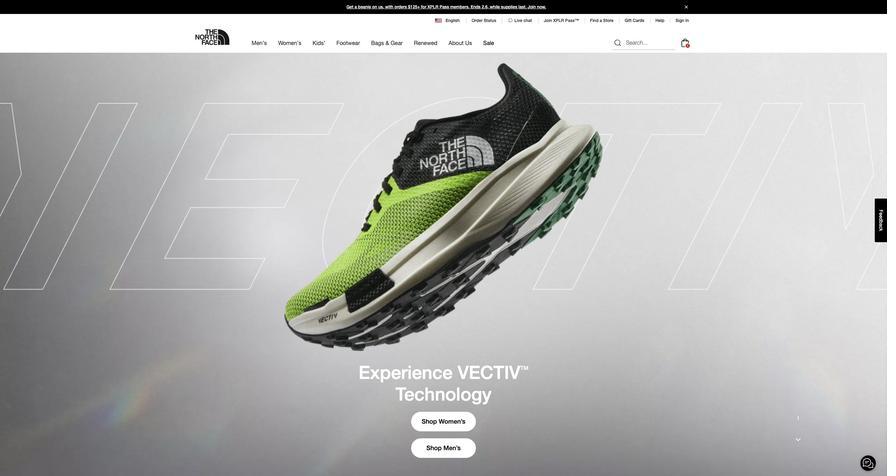Task type: describe. For each thing, give the bounding box(es) containing it.
pass
[[440, 5, 449, 9]]

c
[[878, 227, 884, 229]]

1
[[687, 44, 688, 47]]

footwear
[[336, 40, 360, 46]]

about us link
[[449, 33, 472, 52]]

join xplr pass™
[[544, 18, 579, 23]]

1 vertical spatial join
[[544, 18, 552, 23]]

get
[[347, 5, 353, 9]]

gift cards
[[625, 18, 644, 23]]

bags
[[371, 40, 384, 46]]

kids'
[[313, 40, 325, 46]]

experience vectiv tm
[[359, 362, 528, 384]]

tm
[[520, 365, 528, 372]]

vectiv
[[458, 362, 520, 384]]

a for store
[[600, 18, 602, 23]]

a for beanie
[[355, 5, 357, 9]]

bags & gear
[[371, 40, 403, 46]]

sign
[[676, 18, 684, 23]]

&
[[386, 40, 389, 46]]

0 horizontal spatial join
[[528, 5, 536, 9]]

experience
[[359, 362, 453, 384]]

0 vertical spatial xplr
[[428, 5, 438, 9]]

2 e from the top
[[878, 216, 884, 218]]

order status link
[[472, 18, 496, 23]]

bags & gear link
[[371, 33, 403, 52]]

english
[[446, 18, 460, 23]]

english link
[[435, 17, 461, 24]]

shop men's
[[426, 445, 461, 452]]

renewed
[[414, 40, 437, 46]]

search all image
[[614, 39, 622, 47]]

pass™
[[565, 18, 579, 23]]

with
[[385, 5, 393, 9]]

sign in
[[676, 18, 689, 23]]

the north face home page image
[[195, 29, 229, 45]]

live chat
[[514, 18, 532, 23]]

find
[[590, 18, 599, 23]]

live chat button
[[507, 17, 533, 24]]

now.
[[537, 5, 546, 9]]

1 link
[[680, 37, 691, 48]]

renewed link
[[414, 33, 437, 52]]

technology
[[396, 384, 492, 406]]

women's
[[278, 40, 301, 46]]

close image
[[682, 5, 691, 9]]

1 horizontal spatial xplr
[[553, 18, 564, 23]]

men's
[[252, 40, 267, 46]]

shop for shop men's
[[426, 445, 442, 452]]

about
[[449, 40, 464, 46]]

chat
[[524, 18, 532, 23]]



Task type: locate. For each thing, give the bounding box(es) containing it.
xplr right for on the top left of the page
[[428, 5, 438, 9]]

kids' link
[[313, 33, 325, 52]]

shop
[[422, 419, 437, 426], [426, 445, 442, 452]]

women's link
[[278, 33, 301, 52]]

k
[[878, 229, 884, 232]]

order status
[[472, 18, 496, 23]]

f e e d b a c k button
[[875, 199, 887, 243]]

last.
[[519, 5, 527, 9]]

live
[[514, 18, 522, 23]]

help
[[656, 18, 665, 23]]

status
[[484, 18, 496, 23]]

0 vertical spatial join
[[528, 5, 536, 9]]

shop women's link
[[411, 413, 476, 432]]

e
[[878, 213, 884, 216], [878, 216, 884, 218]]

d
[[878, 218, 884, 221]]

about us
[[449, 40, 472, 46]]

e up "d"
[[878, 213, 884, 216]]

1 vertical spatial shop
[[426, 445, 442, 452]]

join down now.
[[544, 18, 552, 23]]

footwear link
[[336, 33, 360, 52]]

Search search field
[[612, 36, 675, 50]]

orders
[[394, 5, 407, 9]]

ends
[[471, 5, 481, 9]]

1 horizontal spatial a
[[600, 18, 602, 23]]

shop left the men's at bottom
[[426, 445, 442, 452]]

xplr left the pass™
[[553, 18, 564, 23]]

shop men's link
[[411, 439, 476, 459]]

b
[[878, 221, 884, 224]]

2.6,
[[482, 5, 489, 9]]

in
[[685, 18, 689, 23]]

get a beanie on us, with orders $125+ for xplr pass members. ends 2.6, while supplies last. join now. link
[[0, 0, 887, 14]]

gift
[[625, 18, 632, 23]]

join
[[528, 5, 536, 9], [544, 18, 552, 23]]

men's
[[443, 445, 461, 452]]

us
[[465, 40, 472, 46]]

order
[[472, 18, 483, 23]]

help link
[[656, 18, 665, 23]]

a right get
[[355, 5, 357, 9]]

a right find
[[600, 18, 602, 23]]

beanie
[[358, 5, 371, 9]]

for
[[421, 5, 426, 9]]

supplies
[[501, 5, 517, 9]]

sign in button
[[676, 18, 689, 23]]

1 vertical spatial a
[[600, 18, 602, 23]]

find a store
[[590, 18, 614, 23]]

join xplr pass™ link
[[544, 18, 579, 23]]

shop left women's
[[422, 419, 437, 426]]

gear
[[391, 40, 403, 46]]

find a store link
[[590, 18, 614, 23]]

men's link
[[252, 33, 267, 52]]

shop for shop women's
[[422, 419, 437, 426]]

0 horizontal spatial a
[[355, 5, 357, 9]]

a up k
[[878, 224, 884, 227]]

join right last.
[[528, 5, 536, 9]]

shop women's
[[422, 419, 465, 426]]

$125+
[[408, 5, 420, 9]]

us,
[[378, 5, 384, 9]]

f e e d b a c k
[[878, 210, 884, 232]]

1 e from the top
[[878, 213, 884, 216]]

0 vertical spatial a
[[355, 5, 357, 9]]

e up the b
[[878, 216, 884, 218]]

xplr
[[428, 5, 438, 9], [553, 18, 564, 23]]

a
[[355, 5, 357, 9], [600, 18, 602, 23], [878, 224, 884, 227]]

a inside button
[[878, 224, 884, 227]]

store
[[603, 18, 614, 23]]

on
[[372, 5, 377, 9]]

f
[[878, 210, 884, 213]]

women's
[[439, 419, 465, 426]]

sale
[[483, 40, 494, 46]]

1 vertical spatial xplr
[[553, 18, 564, 23]]

cards
[[633, 18, 644, 23]]

0 horizontal spatial xplr
[[428, 5, 438, 9]]

gift cards link
[[625, 18, 644, 23]]

2 vertical spatial a
[[878, 224, 884, 227]]

0 vertical spatial shop
[[422, 419, 437, 426]]

sale link
[[483, 33, 494, 52]]

2 horizontal spatial a
[[878, 224, 884, 227]]

members.
[[450, 5, 470, 9]]

get a beanie on us, with orders $125+ for xplr pass members. ends 2.6, while supplies last. join now.
[[347, 5, 546, 9]]

while
[[490, 5, 500, 9]]

1 horizontal spatial join
[[544, 18, 552, 23]]



Task type: vqa. For each thing, say whether or not it's contained in the screenshot.
rightmost XPLR
yes



